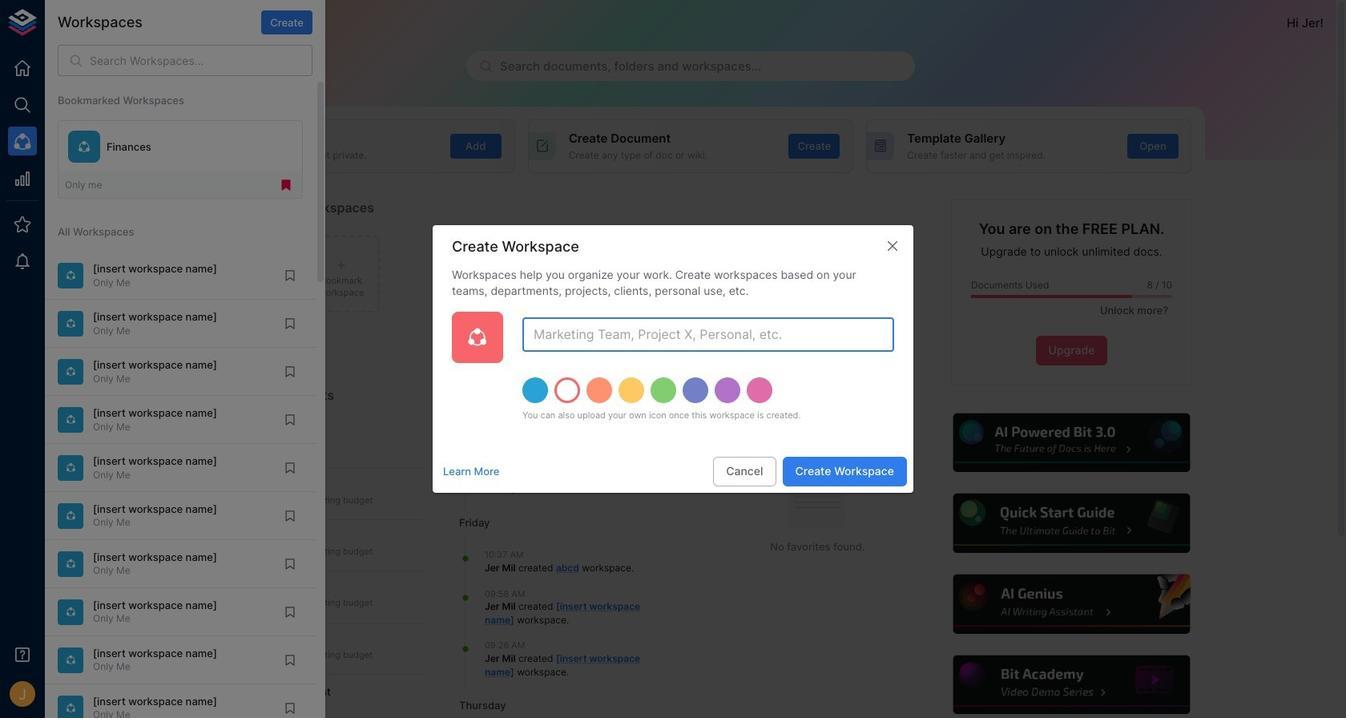 Task type: locate. For each thing, give the bounding box(es) containing it.
help image
[[951, 411, 1193, 475], [951, 492, 1193, 555], [951, 572, 1193, 636], [951, 653, 1193, 717]]

5 bookmark image from the top
[[283, 605, 297, 619]]

3 help image from the top
[[951, 572, 1193, 636]]

3 bookmark image from the top
[[283, 461, 297, 475]]

dialog
[[433, 226, 914, 492]]

2 bookmark image from the top
[[283, 413, 297, 427]]

bookmark image
[[283, 268, 297, 283], [283, 365, 297, 379], [283, 461, 297, 475]]

7 bookmark image from the top
[[283, 701, 297, 715]]

4 help image from the top
[[951, 653, 1193, 717]]

Marketing Team, Project X, Personal, etc. text field
[[523, 318, 894, 352]]

bookmark image
[[283, 316, 297, 331], [283, 413, 297, 427], [283, 509, 297, 523], [283, 557, 297, 571], [283, 605, 297, 619], [283, 653, 297, 667], [283, 701, 297, 715]]

1 help image from the top
[[951, 411, 1193, 475]]

6 bookmark image from the top
[[283, 653, 297, 667]]

0 vertical spatial bookmark image
[[283, 268, 297, 283]]

1 vertical spatial bookmark image
[[283, 365, 297, 379]]

2 bookmark image from the top
[[283, 365, 297, 379]]

2 vertical spatial bookmark image
[[283, 461, 297, 475]]



Task type: describe. For each thing, give the bounding box(es) containing it.
Search Workspaces... text field
[[90, 45, 313, 76]]

1 bookmark image from the top
[[283, 316, 297, 331]]

2 help image from the top
[[951, 492, 1193, 555]]

4 bookmark image from the top
[[283, 557, 297, 571]]

3 bookmark image from the top
[[283, 509, 297, 523]]

remove bookmark image
[[279, 178, 293, 192]]

1 bookmark image from the top
[[283, 268, 297, 283]]



